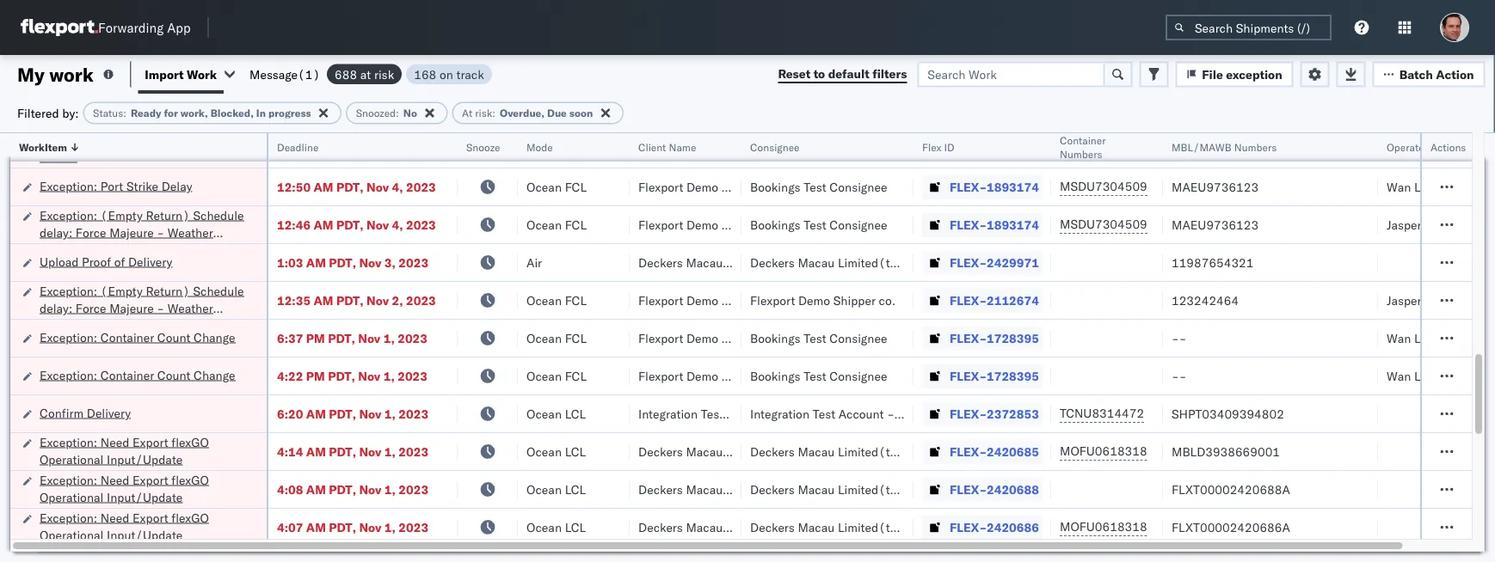 Task type: locate. For each thing, give the bounding box(es) containing it.
consignee
[[750, 141, 800, 154], [721, 142, 779, 157], [830, 142, 887, 157], [721, 179, 779, 194], [830, 179, 887, 194], [721, 217, 779, 232], [830, 217, 887, 232], [721, 331, 779, 346], [830, 331, 887, 346], [721, 369, 779, 384], [830, 369, 887, 384]]

0 vertical spatial exception: need export flexgo operational input/update link
[[40, 434, 244, 468]]

1 vertical spatial wan
[[1387, 331, 1411, 346]]

exception: inside exception: mbl split bill issued by carrier
[[40, 132, 97, 147]]

liu
[[1414, 179, 1431, 194], [1414, 331, 1431, 346], [1414, 369, 1431, 384]]

2 vertical spatial exception: need export flexgo operational input/update link
[[40, 510, 244, 544]]

: for snoozed
[[396, 107, 399, 120]]

schedule
[[193, 208, 244, 223], [193, 283, 244, 299]]

liu for 4:22 pm pdt, nov 1, 2023
[[1414, 369, 1431, 384]]

4 flexport demo consignee from the top
[[638, 331, 779, 346]]

1728395 for 6:37 pm pdt, nov 1, 2023
[[987, 331, 1039, 346]]

4 ocean fcl from the top
[[526, 293, 587, 308]]

1 vertical spatial delivery
[[87, 406, 131, 421]]

flex- for 4:14 am pdt, nov 1, 2023
[[950, 444, 987, 459]]

0 vertical spatial flex-1893174
[[950, 142, 1039, 157]]

am right 12:51
[[314, 142, 333, 157]]

maeu9736123 down file
[[1172, 142, 1259, 157]]

1 vertical spatial return)
[[146, 283, 190, 299]]

deckers macau limited(test)
[[638, 255, 802, 270], [750, 255, 914, 270], [638, 444, 802, 459], [750, 444, 914, 459], [638, 482, 802, 497], [750, 482, 914, 497], [638, 520, 802, 535], [750, 520, 914, 535]]

delivery right of
[[128, 254, 172, 269]]

1 1893174 from the top
[[987, 142, 1039, 157]]

2 flexport demo consignee from the top
[[638, 179, 779, 194]]

flex- for 1:03 am pdt, nov 3, 2023
[[950, 255, 987, 270]]

2 vertical spatial need
[[100, 511, 129, 526]]

2 exception: need export flexgo operational input/update from the top
[[40, 473, 209, 505]]

0 vertical spatial msdu7304509
[[1060, 141, 1147, 156]]

1 vertical spatial zhang
[[1425, 217, 1459, 232]]

0 vertical spatial jasper
[[1387, 142, 1422, 157]]

0 horizontal spatial risk
[[374, 67, 394, 82]]

am right 4:14 at the bottom of page
[[306, 444, 326, 459]]

6:20
[[277, 406, 303, 422]]

pdt, up 4:22 pm pdt, nov 1, 2023
[[328, 331, 355, 346]]

1893174 for 12:50 am pdt, nov 4, 2023
[[987, 179, 1039, 194]]

flex- up flex-2420686
[[950, 482, 987, 497]]

upload proof of delivery
[[40, 254, 172, 269]]

exception: container count change up 'confirm delivery'
[[40, 368, 235, 383]]

1 vertical spatial liu
[[1414, 331, 1431, 346]]

flex- down flex-2372853
[[950, 444, 987, 459]]

-- down 123242464
[[1172, 331, 1187, 346]]

0 vertical spatial wan liu - test
[[1387, 179, 1465, 194]]

lcl for 4:08 am pdt, nov 1, 2023
[[565, 482, 586, 497]]

2 vertical spatial jasper
[[1387, 293, 1422, 308]]

8 flex- from the top
[[950, 406, 987, 422]]

schedule left the 12:35 on the bottom of the page
[[193, 283, 244, 299]]

10 flex- from the top
[[950, 482, 987, 497]]

am for 12:51
[[314, 142, 333, 157]]

0 vertical spatial exception: (empty return) schedule delay: force majeure -  weather delay button
[[40, 207, 244, 257]]

pdt, up 1:03 am pdt, nov 3, 2023
[[336, 217, 364, 232]]

2 input/update from the top
[[107, 490, 183, 505]]

1 vertical spatial export
[[132, 473, 168, 488]]

2 need from the top
[[100, 473, 129, 488]]

2023 down 12:50 am pdt, nov 4, 2023
[[406, 217, 436, 232]]

delivery right confirm
[[87, 406, 131, 421]]

2 flex-1893174 from the top
[[950, 179, 1039, 194]]

flex-2420686
[[950, 520, 1039, 535]]

delay down 'upload'
[[40, 318, 70, 333]]

1 vertical spatial wan liu - test
[[1387, 331, 1465, 346]]

exception: (empty return) schedule delay: force majeure -  weather delay down strike
[[40, 208, 244, 257]]

maeu9736123 for 12:50 am pdt, nov 4, 2023
[[1172, 179, 1259, 194]]

2 test from the top
[[1445, 331, 1465, 346]]

1 flexport demo consignee from the top
[[638, 142, 779, 157]]

ocean
[[526, 142, 562, 157], [526, 179, 562, 194], [526, 217, 562, 232], [526, 293, 562, 308], [526, 331, 562, 346], [526, 369, 562, 384], [526, 406, 562, 422], [526, 444, 562, 459], [526, 482, 562, 497], [526, 520, 562, 535]]

2 1728395 from the top
[[987, 369, 1039, 384]]

1 vertical spatial operational
[[40, 490, 104, 505]]

fcl for 12:35 am pdt, nov 2, 2023
[[565, 293, 587, 308]]

1728395 down "2112674"
[[987, 331, 1039, 346]]

confirm delivery
[[40, 406, 131, 421]]

2 vertical spatial export
[[132, 511, 168, 526]]

1893174 down flex id 'button'
[[987, 179, 1039, 194]]

integration test account - on ag
[[638, 406, 823, 422], [750, 406, 935, 422]]

am right 4:08
[[306, 482, 326, 497]]

1 ocean lcl from the top
[[526, 406, 586, 422]]

am for 12:50
[[314, 179, 333, 194]]

9 flex- from the top
[[950, 444, 987, 459]]

am right 12:46
[[314, 217, 333, 232]]

0 vertical spatial exception: need export flexgo operational input/update button
[[40, 434, 244, 470]]

1 vertical spatial delay:
[[40, 301, 72, 316]]

wan for 12:50 am pdt, nov 4, 2023
[[1387, 179, 1411, 194]]

pdt, down 12:51 am pdt, nov 5, 2023
[[336, 179, 364, 194]]

2 vertical spatial input/update
[[107, 528, 183, 543]]

am right 1:03
[[306, 255, 326, 270]]

nov for 4:22 pm pdt, nov 1, 2023
[[358, 369, 380, 384]]

nov for 6:37 pm pdt, nov 1, 2023
[[358, 331, 380, 346]]

batch action button
[[1373, 62, 1485, 87]]

2 exception: container count change from the top
[[40, 368, 235, 383]]

1 vertical spatial maeu9736123
[[1172, 179, 1259, 194]]

exception: container count change button down of
[[40, 329, 235, 348]]

flex-1728395 down 'flex-2112674'
[[950, 331, 1039, 346]]

1 vertical spatial exception: (empty return) schedule delay: force majeure -  weather delay link
[[40, 283, 244, 333]]

6 flex- from the top
[[950, 331, 987, 346]]

1 : from the left
[[123, 107, 126, 120]]

1 need from the top
[[100, 435, 129, 450]]

9 resize handle column header from the left
[[1357, 133, 1378, 563]]

return) down strike
[[146, 208, 190, 223]]

1, for 6:37 pm pdt, nov 1, 2023
[[383, 331, 395, 346]]

input/update
[[107, 452, 183, 467], [107, 490, 183, 505], [107, 528, 183, 543]]

1, for 4:07 am pdt, nov 1, 2023
[[384, 520, 396, 535]]

flex- up the 'flex-2420685' in the right of the page
[[950, 406, 987, 422]]

2 msdu7304509 from the top
[[1060, 179, 1147, 194]]

7 exception: from the top
[[40, 435, 97, 450]]

flex- down 'flex-2112674'
[[950, 331, 987, 346]]

nov up 3,
[[367, 217, 389, 232]]

2 vertical spatial wan liu - test
[[1387, 369, 1465, 384]]

exception: container count change button for 6:37
[[40, 329, 235, 348]]

due
[[547, 107, 567, 120]]

pdt, down 6:37 pm pdt, nov 1, 2023
[[328, 369, 355, 384]]

deadline
[[277, 141, 319, 154]]

2 jasper zhang from the top
[[1387, 217, 1459, 232]]

ocean for 4:22 pm pdt, nov 1, 2023
[[526, 369, 562, 384]]

1 vertical spatial exception: (empty return) schedule delay: force majeure -  weather delay button
[[40, 283, 244, 333]]

flex-1893174 up flex-2429971
[[950, 217, 1039, 232]]

0 vertical spatial liu
[[1414, 179, 1431, 194]]

nov up 4:07 am pdt, nov 1, 2023 at the bottom
[[359, 482, 381, 497]]

ready
[[131, 107, 161, 120]]

exception: (empty return) schedule delay: force majeure -  weather delay button for 12:35 am pdt, nov 2, 2023
[[40, 283, 244, 333]]

wan for 4:22 pm pdt, nov 1, 2023
[[1387, 369, 1411, 384]]

1 vertical spatial need
[[100, 473, 129, 488]]

1 vertical spatial weather
[[167, 301, 213, 316]]

snoozed : no
[[356, 107, 417, 120]]

3 bookings test consignee from the top
[[750, 217, 887, 232]]

2 majeure from the top
[[109, 301, 154, 316]]

exception: for 6:37
[[40, 330, 97, 345]]

maeu9736123 down mbl/mawb numbers
[[1172, 179, 1259, 194]]

1 ocean fcl from the top
[[526, 142, 587, 157]]

pdt, up 6:37 pm pdt, nov 1, 2023
[[336, 293, 364, 308]]

1 vertical spatial pm
[[306, 369, 325, 384]]

0 horizontal spatial on
[[786, 406, 804, 422]]

1 horizontal spatial numbers
[[1234, 141, 1277, 154]]

2 change from the top
[[194, 368, 235, 383]]

1 vertical spatial (empty
[[100, 283, 143, 299]]

1 vertical spatial 4,
[[392, 217, 403, 232]]

lcl
[[565, 406, 586, 422], [565, 444, 586, 459], [565, 482, 586, 497], [565, 520, 586, 535]]

0 vertical spatial exception: (empty return) schedule delay: force majeure -  weather delay link
[[40, 207, 244, 257]]

need
[[100, 435, 129, 450], [100, 473, 129, 488], [100, 511, 129, 526]]

my
[[17, 62, 45, 86]]

2 : from the left
[[396, 107, 399, 120]]

0 vertical spatial maeu9736123
[[1172, 142, 1259, 157]]

majeure down of
[[109, 301, 154, 316]]

1 vertical spatial delay
[[40, 242, 70, 257]]

2 wan from the top
[[1387, 331, 1411, 346]]

zhang for 12:51 am pdt, nov 5, 2023
[[1425, 142, 1459, 157]]

1 input/update from the top
[[107, 452, 183, 467]]

file exception button
[[1175, 62, 1294, 87], [1175, 62, 1294, 87]]

numbers inside button
[[1234, 141, 1277, 154]]

2 force from the top
[[76, 301, 106, 316]]

nov down '6:20 am pdt, nov 1, 2023'
[[359, 444, 381, 459]]

exception: container count change button up 'confirm delivery'
[[40, 367, 235, 386]]

bookings for 6:37 pm pdt, nov 1, 2023
[[750, 331, 801, 346]]

1 vertical spatial schedule
[[193, 283, 244, 299]]

change left 6:37
[[194, 330, 235, 345]]

confirm delivery link
[[40, 405, 131, 422]]

flexport
[[638, 142, 683, 157], [638, 179, 683, 194], [638, 217, 683, 232], [638, 293, 683, 308], [750, 293, 795, 308], [638, 331, 683, 346], [638, 369, 683, 384]]

1 vertical spatial exception: container count change button
[[40, 367, 235, 386]]

1, for 6:20 am pdt, nov 1, 2023
[[384, 406, 396, 422]]

am for 4:08
[[306, 482, 326, 497]]

1728395 up 2372853
[[987, 369, 1039, 384]]

1:03
[[277, 255, 303, 270]]

1 resize handle column header from the left
[[246, 133, 267, 563]]

1 integration from the left
[[638, 406, 698, 422]]

exception: (empty return) schedule delay: force majeure -  weather delay button down strike
[[40, 207, 244, 257]]

force down proof
[[76, 301, 106, 316]]

3 exception: need export flexgo operational input/update from the top
[[40, 511, 209, 543]]

1,
[[383, 331, 395, 346], [383, 369, 395, 384], [384, 406, 396, 422], [384, 444, 396, 459], [384, 482, 396, 497], [384, 520, 396, 535]]

1 bookings test consignee from the top
[[750, 142, 887, 157]]

pdt, down 4:08 am pdt, nov 1, 2023
[[329, 520, 356, 535]]

3 liu from the top
[[1414, 369, 1431, 384]]

exception: need export flexgo operational input/update link for 4:08
[[40, 472, 244, 506]]

exception: mbl split bill issued by carrier button
[[40, 131, 244, 167]]

1 test from the top
[[1445, 179, 1465, 194]]

2 maeu9736123 from the top
[[1172, 179, 1259, 194]]

change left "4:22"
[[194, 368, 235, 383]]

-- up shpt03409394802 on the bottom of page
[[1172, 369, 1187, 384]]

need for 4:07 am pdt, nov 1, 2023
[[100, 511, 129, 526]]

0 vertical spatial schedule
[[193, 208, 244, 223]]

5 ocean fcl from the top
[[526, 331, 587, 346]]

change for 4:22 pm pdt, nov 1, 2023
[[194, 368, 235, 383]]

0 vertical spatial delivery
[[128, 254, 172, 269]]

: left no
[[396, 107, 399, 120]]

1 operational from the top
[[40, 452, 104, 467]]

flexport demo consignee for 12:51 am pdt, nov 5, 2023
[[638, 142, 779, 157]]

4, for 12:50 am pdt, nov 4, 2023
[[392, 179, 403, 194]]

ocean for 6:20 am pdt, nov 1, 2023
[[526, 406, 562, 422]]

1 vertical spatial msdu7304509
[[1060, 179, 1147, 194]]

3 msdu7304509 from the top
[[1060, 217, 1147, 232]]

5 exception: from the top
[[40, 330, 97, 345]]

demo for 12:51 am pdt, nov 5, 2023
[[686, 142, 718, 157]]

mode
[[526, 141, 553, 154]]

1 force from the top
[[76, 225, 106, 240]]

1 vertical spatial jasper zhang
[[1387, 217, 1459, 232]]

test for 12:50 am pdt, nov 4, 2023
[[1445, 179, 1465, 194]]

2 exception: from the top
[[40, 179, 97, 194]]

2 pm from the top
[[306, 369, 325, 384]]

flex-1893174 down flex id 'button'
[[950, 179, 1039, 194]]

0 vertical spatial return)
[[146, 208, 190, 223]]

1, down 4:08 am pdt, nov 1, 2023
[[384, 520, 396, 535]]

nov for 4:08 am pdt, nov 1, 2023
[[359, 482, 381, 497]]

0 vertical spatial --
[[1172, 331, 1187, 346]]

majeure up of
[[109, 225, 154, 240]]

nov
[[367, 142, 389, 157], [367, 179, 389, 194], [367, 217, 389, 232], [359, 255, 381, 270], [367, 293, 389, 308], [358, 331, 380, 346], [358, 369, 380, 384], [359, 406, 381, 422], [359, 444, 381, 459], [359, 482, 381, 497], [359, 520, 381, 535]]

2023 for 12:51 am pdt, nov 5, 2023
[[406, 142, 436, 157]]

(empty
[[100, 208, 143, 223], [100, 283, 143, 299]]

5 resize handle column header from the left
[[721, 133, 742, 563]]

nov for 12:51 am pdt, nov 5, 2023
[[367, 142, 389, 157]]

jasper for 12:51 am pdt, nov 5, 2023
[[1387, 142, 1422, 157]]

2 ocean from the top
[[526, 179, 562, 194]]

1, down '6:20 am pdt, nov 1, 2023'
[[384, 444, 396, 459]]

1 jasper zhang from the top
[[1387, 142, 1459, 157]]

delay: down 'upload'
[[40, 301, 72, 316]]

1 zhang from the top
[[1425, 142, 1459, 157]]

12:51 am pdt, nov 5, 2023
[[277, 142, 436, 157]]

5 flex- from the top
[[950, 293, 987, 308]]

2 vertical spatial 1893174
[[987, 217, 1039, 232]]

bookings test consignee for 12:46 am pdt, nov 4, 2023
[[750, 217, 887, 232]]

flexport. image
[[21, 19, 98, 36]]

fcl
[[565, 142, 587, 157], [565, 179, 587, 194], [565, 217, 587, 232], [565, 293, 587, 308], [565, 331, 587, 346], [565, 369, 587, 384]]

nov left 3,
[[359, 255, 381, 270]]

flex
[[922, 141, 941, 154]]

4 exception: from the top
[[40, 283, 97, 299]]

reset to default filters button
[[768, 62, 917, 87]]

nov up 4:14 am pdt, nov 1, 2023 at the left bottom of the page
[[359, 406, 381, 422]]

1 horizontal spatial ag
[[919, 406, 935, 422]]

1 vertical spatial test
[[1445, 331, 1465, 346]]

majeure for 12:46
[[109, 225, 154, 240]]

jasper for 12:35 am pdt, nov 2, 2023
[[1387, 293, 1422, 308]]

client name
[[638, 141, 696, 154]]

1 vertical spatial flex-1728395
[[950, 369, 1039, 384]]

1 exception: (empty return) schedule delay: force majeure -  weather delay button from the top
[[40, 207, 244, 257]]

2023 right 2,
[[406, 293, 436, 308]]

1 exception: container count change button from the top
[[40, 329, 235, 348]]

flexport demo shipper co.
[[750, 293, 896, 308]]

0 vertical spatial mofu0618318
[[1060, 444, 1147, 459]]

exception: container count change link
[[40, 329, 235, 346], [40, 367, 235, 384]]

flex-1728395 for 4:22 pm pdt, nov 1, 2023
[[950, 369, 1039, 384]]

2 count from the top
[[157, 368, 191, 383]]

ocean for 6:37 pm pdt, nov 1, 2023
[[526, 331, 562, 346]]

track
[[456, 67, 484, 82]]

7 ocean from the top
[[526, 406, 562, 422]]

4:07 am pdt, nov 1, 2023
[[277, 520, 428, 535]]

1 bookings from the top
[[750, 142, 801, 157]]

3 wan from the top
[[1387, 369, 1411, 384]]

0 vertical spatial exception: need export flexgo operational input/update
[[40, 435, 209, 467]]

nov left 2,
[[367, 293, 389, 308]]

123242464
[[1172, 293, 1239, 308]]

nov down 12:35 am pdt, nov 2, 2023
[[358, 331, 380, 346]]

resize handle column header
[[246, 133, 267, 563], [437, 133, 458, 563], [497, 133, 518, 563], [609, 133, 630, 563], [721, 133, 742, 563], [893, 133, 914, 563], [1031, 133, 1051, 563], [1142, 133, 1163, 563], [1357, 133, 1378, 563], [1451, 133, 1472, 563], [1469, 133, 1490, 563]]

1 horizontal spatial integration
[[750, 406, 809, 422]]

2 (empty from the top
[[100, 283, 143, 299]]

pm right 6:37
[[306, 331, 325, 346]]

test
[[1445, 179, 1465, 194], [1445, 331, 1465, 346], [1445, 369, 1465, 384]]

1 vertical spatial majeure
[[109, 301, 154, 316]]

am right 4:07
[[306, 520, 326, 535]]

1 shipper from the left
[[721, 293, 764, 308]]

bookings test consignee for 12:51 am pdt, nov 5, 2023
[[750, 142, 887, 157]]

2 vertical spatial operational
[[40, 528, 104, 543]]

2 exception: container count change button from the top
[[40, 367, 235, 386]]

1 vertical spatial flex-1893174
[[950, 179, 1039, 194]]

schedule for 12:46 am pdt, nov 4, 2023
[[193, 208, 244, 223]]

flex-1893174
[[950, 142, 1039, 157], [950, 179, 1039, 194], [950, 217, 1039, 232]]

exception: container count change link down of
[[40, 329, 235, 346]]

1 jasper from the top
[[1387, 142, 1422, 157]]

jasper zhang for 12:46 am pdt, nov 4, 2023
[[1387, 217, 1459, 232]]

test for 12:51 am pdt, nov 5, 2023
[[804, 142, 826, 157]]

:
[[123, 107, 126, 120], [396, 107, 399, 120], [492, 107, 495, 120]]

2 exception: (empty return) schedule delay: force majeure -  weather delay button from the top
[[40, 283, 244, 333]]

1 vertical spatial exception: need export flexgo operational input/update button
[[40, 472, 244, 508]]

resize handle column header for flex id
[[1031, 133, 1051, 563]]

to
[[813, 66, 825, 81]]

numbers
[[1234, 141, 1277, 154], [1060, 148, 1102, 160]]

: for status
[[123, 107, 126, 120]]

0 vertical spatial force
[[76, 225, 106, 240]]

ocean lcl for 4:07 am pdt, nov 1, 2023
[[526, 520, 586, 535]]

progress
[[268, 107, 311, 120]]

ag
[[807, 406, 823, 422], [919, 406, 935, 422]]

1 vertical spatial exception: (empty return) schedule delay: force majeure -  weather delay
[[40, 283, 244, 333]]

limited(test)
[[726, 255, 802, 270], [838, 255, 914, 270], [726, 444, 802, 459], [838, 444, 914, 459], [726, 482, 802, 497], [838, 482, 914, 497], [726, 520, 802, 535], [838, 520, 914, 535]]

exception: mbl split bill issued by carrier link
[[40, 131, 244, 166]]

mbl/mawb numbers
[[1172, 141, 1277, 154]]

0 vertical spatial change
[[194, 330, 235, 345]]

2 jasper from the top
[[1387, 217, 1422, 232]]

exception: container count change
[[40, 330, 235, 345], [40, 368, 235, 383]]

3 test from the top
[[1445, 369, 1465, 384]]

force up proof
[[76, 225, 106, 240]]

4, down 5,
[[392, 179, 403, 194]]

flex-1893174 right flex
[[950, 142, 1039, 157]]

pm right "4:22"
[[306, 369, 325, 384]]

2023 up 4:08 am pdt, nov 1, 2023
[[399, 444, 428, 459]]

1 vertical spatial --
[[1172, 369, 1187, 384]]

change for 6:37 pm pdt, nov 1, 2023
[[194, 330, 235, 345]]

delivery inside button
[[128, 254, 172, 269]]

1 wan liu - test from the top
[[1387, 179, 1465, 194]]

1 vertical spatial exception: need export flexgo operational input/update
[[40, 473, 209, 505]]

export
[[132, 435, 168, 450], [132, 473, 168, 488], [132, 511, 168, 526]]

1 4, from the top
[[392, 179, 403, 194]]

3 exception: from the top
[[40, 208, 97, 223]]

1, up 4:07 am pdt, nov 1, 2023 at the bottom
[[384, 482, 396, 497]]

flex- down flex id 'button'
[[950, 179, 987, 194]]

bookings test consignee for 6:37 pm pdt, nov 1, 2023
[[750, 331, 887, 346]]

carrier
[[40, 149, 77, 164]]

0 vertical spatial need
[[100, 435, 129, 450]]

1, for 4:22 pm pdt, nov 1, 2023
[[383, 369, 395, 384]]

maeu9736123 up 11987654321
[[1172, 217, 1259, 232]]

2023 for 1:03 am pdt, nov 3, 2023
[[399, 255, 428, 270]]

delay for 12:46 am pdt, nov 4, 2023
[[40, 242, 70, 257]]

0 vertical spatial delay:
[[40, 225, 72, 240]]

1 fcl from the top
[[565, 142, 587, 157]]

exception: (empty return) schedule delay: force majeure -  weather delay button down of
[[40, 283, 244, 333]]

1 vertical spatial exception: container count change link
[[40, 367, 235, 384]]

test for 6:37 pm pdt, nov 1, 2023
[[804, 331, 826, 346]]

pm
[[306, 331, 325, 346], [306, 369, 325, 384]]

consignee inside button
[[750, 141, 800, 154]]

1 vertical spatial input/update
[[107, 490, 183, 505]]

2 schedule from the top
[[193, 283, 244, 299]]

jasper for 12:46 am pdt, nov 4, 2023
[[1387, 217, 1422, 232]]

pdt, up 12:50 am pdt, nov 4, 2023
[[336, 142, 364, 157]]

1 vertical spatial change
[[194, 368, 235, 383]]

688
[[335, 67, 357, 82]]

need for 4:08 am pdt, nov 1, 2023
[[100, 473, 129, 488]]

filtered
[[17, 105, 59, 120]]

msdu7304509 for 12:46 am pdt, nov 4, 2023
[[1060, 217, 1147, 232]]

0 vertical spatial flex-1728395
[[950, 331, 1039, 346]]

strike
[[126, 179, 158, 194]]

am right 6:20
[[306, 406, 326, 422]]

1 pm from the top
[[306, 331, 325, 346]]

1 export from the top
[[132, 435, 168, 450]]

flex-2420686 button
[[922, 516, 1042, 540], [922, 516, 1042, 540]]

2 vertical spatial flexgo
[[171, 511, 209, 526]]

delivery
[[128, 254, 172, 269], [87, 406, 131, 421]]

risk right at
[[374, 67, 394, 82]]

on
[[786, 406, 804, 422], [898, 406, 915, 422]]

4, up 3,
[[392, 217, 403, 232]]

3 flexgo from the top
[[171, 511, 209, 526]]

2023 down 4:08 am pdt, nov 1, 2023
[[399, 520, 428, 535]]

5 ocean from the top
[[526, 331, 562, 346]]

am for 12:35
[[314, 293, 333, 308]]

0 vertical spatial majeure
[[109, 225, 154, 240]]

2 vertical spatial container
[[100, 368, 154, 383]]

2 operational from the top
[[40, 490, 104, 505]]

1 msdu7304509 from the top
[[1060, 141, 1147, 156]]

2 vertical spatial wan
[[1387, 369, 1411, 384]]

2 exception: need export flexgo operational input/update link from the top
[[40, 472, 244, 506]]

numbers inside container numbers
[[1060, 148, 1102, 160]]

pm for 4:22
[[306, 369, 325, 384]]

delay: up 'upload'
[[40, 225, 72, 240]]

bookings for 12:50 am pdt, nov 4, 2023
[[750, 179, 801, 194]]

id
[[944, 141, 955, 154]]

nov left 5,
[[367, 142, 389, 157]]

1, up '6:20 am pdt, nov 1, 2023'
[[383, 369, 395, 384]]

flex- for 4:07 am pdt, nov 1, 2023
[[950, 520, 987, 535]]

5 bookings from the top
[[750, 369, 801, 384]]

2 vertical spatial exception: need export flexgo operational input/update
[[40, 511, 209, 543]]

delay inside button
[[161, 179, 192, 194]]

1 exception: need export flexgo operational input/update from the top
[[40, 435, 209, 467]]

3 input/update from the top
[[107, 528, 183, 543]]

tcnu8314472
[[1060, 406, 1144, 421]]

1728395
[[987, 331, 1039, 346], [987, 369, 1039, 384]]

0 vertical spatial weather
[[167, 225, 213, 240]]

pdt, down 4:22 pm pdt, nov 1, 2023
[[329, 406, 356, 422]]

count for 6:37 pm pdt, nov 1, 2023
[[157, 330, 191, 345]]

upload proof of delivery button
[[40, 253, 172, 272]]

0 horizontal spatial ag
[[807, 406, 823, 422]]

0 vertical spatial count
[[157, 330, 191, 345]]

integration
[[638, 406, 698, 422], [750, 406, 809, 422]]

0 vertical spatial delay
[[161, 179, 192, 194]]

ocean for 4:14 am pdt, nov 1, 2023
[[526, 444, 562, 459]]

2 vertical spatial flex-1893174
[[950, 217, 1039, 232]]

2 resize handle column header from the left
[[437, 133, 458, 563]]

deadline button
[[268, 137, 440, 154]]

exception: need export flexgo operational input/update button for 4:07 am pdt, nov 1, 2023
[[40, 510, 244, 546]]

return) for 12:35 am pdt, nov 2, 2023
[[146, 283, 190, 299]]

import
[[145, 67, 184, 82]]

3 flexport demo consignee from the top
[[638, 217, 779, 232]]

pdt, for 6:20
[[329, 406, 356, 422]]

4 ocean lcl from the top
[[526, 520, 586, 535]]

delay left proof
[[40, 242, 70, 257]]

2023 right 5,
[[406, 142, 436, 157]]

nov up '6:20 am pdt, nov 1, 2023'
[[358, 369, 380, 384]]

3 flex-1893174 from the top
[[950, 217, 1039, 232]]

pdt, up 4:07 am pdt, nov 1, 2023 at the bottom
[[329, 482, 356, 497]]

risk right 'at'
[[475, 107, 492, 120]]

6 ocean from the top
[[526, 369, 562, 384]]

1 vertical spatial jasper
[[1387, 217, 1422, 232]]

count for 4:22 pm pdt, nov 1, 2023
[[157, 368, 191, 383]]

4, for 12:46 am pdt, nov 4, 2023
[[392, 217, 403, 232]]

flex- down flex-2429971
[[950, 293, 987, 308]]

0 horizontal spatial account
[[727, 406, 772, 422]]

exception: (empty return) schedule delay: force majeure -  weather delay link down strike
[[40, 207, 244, 257]]

nov down 4:08 am pdt, nov 1, 2023
[[359, 520, 381, 535]]

1 horizontal spatial shipper
[[833, 293, 876, 308]]

2 integration from the left
[[750, 406, 809, 422]]

test for 12:46 am pdt, nov 4, 2023
[[804, 217, 826, 232]]

schedule down by
[[193, 208, 244, 223]]

0 vertical spatial input/update
[[107, 452, 183, 467]]

0 vertical spatial pm
[[306, 331, 325, 346]]

wan liu - test for 12:50 am pdt, nov 4, 2023
[[1387, 179, 1465, 194]]

flex- down flex-2420688
[[950, 520, 987, 535]]

2023 for 12:46 am pdt, nov 4, 2023
[[406, 217, 436, 232]]

bookings for 12:46 am pdt, nov 4, 2023
[[750, 217, 801, 232]]

2023 down 2,
[[398, 331, 428, 346]]

2 zhang from the top
[[1425, 217, 1459, 232]]

1 vertical spatial risk
[[475, 107, 492, 120]]

0 vertical spatial flexgo
[[171, 435, 209, 450]]

pdt, down 12:46 am pdt, nov 4, 2023
[[329, 255, 356, 270]]

exception: for 4:07
[[40, 511, 97, 526]]

5 bookings test consignee from the top
[[750, 369, 887, 384]]

am right 12:50 at the top
[[314, 179, 333, 194]]

3 export from the top
[[132, 511, 168, 526]]

0 vertical spatial 4,
[[392, 179, 403, 194]]

2 vertical spatial msdu7304509
[[1060, 217, 1147, 232]]

0 vertical spatial test
[[1445, 179, 1465, 194]]

1 vertical spatial count
[[157, 368, 191, 383]]

fcl for 6:37 pm pdt, nov 1, 2023
[[565, 331, 587, 346]]

resize handle column header for mbl/mawb numbers
[[1357, 133, 1378, 563]]

6 fcl from the top
[[565, 369, 587, 384]]

2 vertical spatial delay
[[40, 318, 70, 333]]

import work button
[[145, 67, 217, 82]]

2 ocean lcl from the top
[[526, 444, 586, 459]]

2023 up 4:07 am pdt, nov 1, 2023 at the bottom
[[399, 482, 428, 497]]

exception: for 12:35
[[40, 283, 97, 299]]

pdt, for 12:51
[[336, 142, 364, 157]]

2023 right 3,
[[399, 255, 428, 270]]

0 vertical spatial (empty
[[100, 208, 143, 223]]

deckers
[[638, 255, 683, 270], [750, 255, 795, 270], [638, 444, 683, 459], [750, 444, 795, 459], [638, 482, 683, 497], [750, 482, 795, 497], [638, 520, 683, 535], [750, 520, 795, 535]]

zhang
[[1425, 142, 1459, 157], [1425, 217, 1459, 232], [1425, 293, 1459, 308]]

nov up 12:46 am pdt, nov 4, 2023
[[367, 179, 389, 194]]

0 vertical spatial container
[[1060, 134, 1106, 147]]

1, up 4:14 am pdt, nov 1, 2023 at the left bottom of the page
[[384, 406, 396, 422]]

2 account from the left
[[839, 406, 884, 422]]

3 bookings from the top
[[750, 217, 801, 232]]

ocean fcl
[[526, 142, 587, 157], [526, 179, 587, 194], [526, 217, 587, 232], [526, 293, 587, 308], [526, 331, 587, 346], [526, 369, 587, 384]]

1 vertical spatial mofu0618318
[[1060, 520, 1147, 535]]

1 vertical spatial container
[[100, 330, 154, 345]]

(empty down exception: port strike delay button
[[100, 208, 143, 223]]

exception: container count change link up 'confirm delivery'
[[40, 367, 235, 384]]

4 fcl from the top
[[565, 293, 587, 308]]

2023 up '6:20 am pdt, nov 1, 2023'
[[398, 369, 428, 384]]

3 resize handle column header from the left
[[497, 133, 518, 563]]

pdt, down '6:20 am pdt, nov 1, 2023'
[[329, 444, 356, 459]]

1 vertical spatial exception: container count change
[[40, 368, 235, 383]]

(empty down of
[[100, 283, 143, 299]]

jasper zhang
[[1387, 142, 1459, 157], [1387, 217, 1459, 232], [1387, 293, 1459, 308]]

1893174 right the id
[[987, 142, 1039, 157]]

0 vertical spatial exception: container count change
[[40, 330, 235, 345]]

0 horizontal spatial :
[[123, 107, 126, 120]]

flex- up 'flex-2112674'
[[950, 255, 987, 270]]

flexport demo consignee for 6:37 pm pdt, nov 1, 2023
[[638, 331, 779, 346]]

1 vertical spatial exception: need export flexgo operational input/update link
[[40, 472, 244, 506]]

1, down 2,
[[383, 331, 395, 346]]

0 horizontal spatial integration
[[638, 406, 698, 422]]

pdt, for 12:35
[[336, 293, 364, 308]]

shipper
[[721, 293, 764, 308], [833, 293, 876, 308]]

exception:
[[40, 132, 97, 147], [40, 179, 97, 194], [40, 208, 97, 223], [40, 283, 97, 299], [40, 330, 97, 345], [40, 368, 97, 383], [40, 435, 97, 450], [40, 473, 97, 488], [40, 511, 97, 526]]

wan liu - test
[[1387, 179, 1465, 194], [1387, 331, 1465, 346], [1387, 369, 1465, 384]]

flex-1728395 up flex-2372853
[[950, 369, 1039, 384]]



Task type: describe. For each thing, give the bounding box(es) containing it.
soon
[[569, 107, 593, 120]]

1 integration test account - on ag from the left
[[638, 406, 823, 422]]

message (1)
[[250, 67, 320, 82]]

flexport demo consignee for 12:46 am pdt, nov 4, 2023
[[638, 217, 779, 232]]

flexport demo shipper
[[638, 293, 764, 308]]

pm for 6:37
[[306, 331, 325, 346]]

reset
[[778, 66, 811, 81]]

mbl
[[100, 132, 126, 147]]

maeu9736123 for 12:51 am pdt, nov 5, 2023
[[1172, 142, 1259, 157]]

flex-2420685
[[950, 444, 1039, 459]]

resize handle column header for workitem
[[246, 133, 267, 563]]

nov for 4:07 am pdt, nov 1, 2023
[[359, 520, 381, 535]]

nov for 1:03 am pdt, nov 3, 2023
[[359, 255, 381, 270]]

flexport demo consignee for 4:22 pm pdt, nov 1, 2023
[[638, 369, 779, 384]]

ocean for 12:46 am pdt, nov 4, 2023
[[526, 217, 562, 232]]

container numbers
[[1060, 134, 1106, 160]]

exception: for 12:46
[[40, 208, 97, 223]]

2023 for 4:14 am pdt, nov 1, 2023
[[399, 444, 428, 459]]

1:03 am pdt, nov 3, 2023
[[277, 255, 428, 270]]

delay for 12:35 am pdt, nov 2, 2023
[[40, 318, 70, 333]]

1 horizontal spatial risk
[[475, 107, 492, 120]]

lcl for 4:07 am pdt, nov 1, 2023
[[565, 520, 586, 535]]

1 ag from the left
[[807, 406, 823, 422]]

issued
[[178, 132, 214, 147]]

shpt03409394802
[[1172, 406, 1284, 422]]

wan for 6:37 pm pdt, nov 1, 2023
[[1387, 331, 1411, 346]]

4:08
[[277, 482, 303, 497]]

consignee button
[[742, 137, 896, 154]]

ocean lcl for 4:14 am pdt, nov 1, 2023
[[526, 444, 586, 459]]

forwarding
[[98, 19, 164, 36]]

upload
[[40, 254, 79, 269]]

air
[[526, 255, 542, 270]]

flexport for 6:37 pm pdt, nov 1, 2023
[[638, 331, 683, 346]]

pdt, for 4:07
[[329, 520, 356, 535]]

bookings test consignee for 12:50 am pdt, nov 4, 2023
[[750, 179, 887, 194]]

-- for 4:22 pm pdt, nov 1, 2023
[[1172, 369, 1187, 384]]

operational for 4:14
[[40, 452, 104, 467]]

batch
[[1399, 67, 1433, 82]]

default
[[828, 66, 869, 81]]

mofu0618318 for flex-2420686
[[1060, 520, 1147, 535]]

liu for 6:37 pm pdt, nov 1, 2023
[[1414, 331, 1431, 346]]

2 ag from the left
[[919, 406, 935, 422]]

4:22 pm pdt, nov 1, 2023
[[277, 369, 428, 384]]

am for 4:14
[[306, 444, 326, 459]]

at
[[360, 67, 371, 82]]

ocean lcl for 6:20 am pdt, nov 1, 2023
[[526, 406, 586, 422]]

no
[[403, 107, 417, 120]]

message
[[250, 67, 298, 82]]

snooze
[[466, 141, 500, 154]]

by:
[[62, 105, 79, 120]]

bookings test consignee for 4:22 pm pdt, nov 1, 2023
[[750, 369, 887, 384]]

pdt, for 12:46
[[336, 217, 364, 232]]

flxt00002420688a
[[1172, 482, 1290, 497]]

demo for 12:50 am pdt, nov 4, 2023
[[686, 179, 718, 194]]

status : ready for work, blocked, in progress
[[93, 107, 311, 120]]

of
[[114, 254, 125, 269]]

filtered by:
[[17, 105, 79, 120]]

10 resize handle column header from the left
[[1451, 133, 1472, 563]]

flexport for 12:46 am pdt, nov 4, 2023
[[638, 217, 683, 232]]

am for 1:03
[[306, 255, 326, 270]]

weather for 12:46
[[167, 225, 213, 240]]

exception: need export flexgo operational input/update for 4:14 am pdt, nov 1, 2023
[[40, 435, 209, 467]]

4:14 am pdt, nov 1, 2023
[[277, 444, 428, 459]]

operator
[[1387, 141, 1428, 154]]

flex-1893174 for 12:51 am pdt, nov 5, 2023
[[950, 142, 1039, 157]]

3,
[[384, 255, 396, 270]]

exception: mbl split bill issued by carrier
[[40, 132, 230, 164]]

4:14
[[277, 444, 303, 459]]

flexport for 4:22 pm pdt, nov 1, 2023
[[638, 369, 683, 384]]

2420686
[[987, 520, 1039, 535]]

export for 4:14 am pdt, nov 1, 2023
[[132, 435, 168, 450]]

forwarding app
[[98, 19, 191, 36]]

12:51
[[277, 142, 311, 157]]

flex-2420688
[[950, 482, 1039, 497]]

ocean for 12:51 am pdt, nov 5, 2023
[[526, 142, 562, 157]]

pdt, for 4:14
[[329, 444, 356, 459]]

exception: inside exception: port strike delay link
[[40, 179, 97, 194]]

container numbers button
[[1051, 130, 1146, 161]]

flex id
[[922, 141, 955, 154]]

work,
[[180, 107, 208, 120]]

flexport demo consignee for 12:50 am pdt, nov 4, 2023
[[638, 179, 779, 194]]

flexport for 12:50 am pdt, nov 4, 2023
[[638, 179, 683, 194]]

1 on from the left
[[786, 406, 804, 422]]

2420688
[[987, 482, 1039, 497]]

flex id button
[[914, 137, 1034, 154]]

2 integration test account - on ag from the left
[[750, 406, 935, 422]]

exception: for 12:51
[[40, 132, 97, 147]]

0 vertical spatial risk
[[374, 67, 394, 82]]

exception: for 4:22
[[40, 368, 97, 383]]

mbl/mawb
[[1172, 141, 1232, 154]]

3 : from the left
[[492, 107, 495, 120]]

work
[[49, 62, 94, 86]]

split
[[129, 132, 154, 147]]

client name button
[[630, 137, 724, 154]]

proof
[[82, 254, 111, 269]]

am for 12:46
[[314, 217, 333, 232]]

zhang for 12:35 am pdt, nov 2, 2023
[[1425, 293, 1459, 308]]

zhang for 12:46 am pdt, nov 4, 2023
[[1425, 217, 1459, 232]]

flexgo for 4:14 am pdt, nov 1, 2023
[[171, 435, 209, 450]]

Search Work text field
[[917, 62, 1105, 87]]

test for 6:37 pm pdt, nov 1, 2023
[[1445, 331, 1465, 346]]

filters
[[872, 66, 907, 81]]

flex- for 12:46 am pdt, nov 4, 2023
[[950, 217, 987, 232]]

mbl/mawb numbers button
[[1163, 137, 1361, 154]]

11 resize handle column header from the left
[[1469, 133, 1490, 563]]

file exception
[[1202, 67, 1282, 82]]

nov for 6:20 am pdt, nov 1, 2023
[[359, 406, 381, 422]]

delivery inside button
[[87, 406, 131, 421]]

on
[[440, 67, 453, 82]]

wan liu - test for 4:22 pm pdt, nov 1, 2023
[[1387, 369, 1465, 384]]

bill
[[157, 132, 175, 147]]

2023 for 12:35 am pdt, nov 2, 2023
[[406, 293, 436, 308]]

1893174 for 12:46 am pdt, nov 4, 2023
[[987, 217, 1039, 232]]

blocked,
[[210, 107, 254, 120]]

6:37
[[277, 331, 303, 346]]

2112674
[[987, 293, 1039, 308]]

Search Shipments (/) text field
[[1166, 15, 1332, 40]]

actions
[[1431, 141, 1466, 154]]

jasper zhang for 12:51 am pdt, nov 5, 2023
[[1387, 142, 1459, 157]]

2023 for 4:22 pm pdt, nov 1, 2023
[[398, 369, 428, 384]]

2,
[[392, 293, 403, 308]]

flex-2112674
[[950, 293, 1039, 308]]

12:35
[[277, 293, 311, 308]]

4:22
[[277, 369, 303, 384]]

confirm delivery button
[[40, 405, 131, 424]]

fcl for 12:50 am pdt, nov 4, 2023
[[565, 179, 587, 194]]

overdue,
[[500, 107, 545, 120]]

import work
[[145, 67, 217, 82]]

ocean for 12:50 am pdt, nov 4, 2023
[[526, 179, 562, 194]]

2 on from the left
[[898, 406, 915, 422]]

flex-2372853
[[950, 406, 1039, 422]]

ocean for 12:35 am pdt, nov 2, 2023
[[526, 293, 562, 308]]

resize handle column header for deadline
[[437, 133, 458, 563]]

forwarding app link
[[21, 19, 191, 36]]

flex-1728395 for 6:37 pm pdt, nov 1, 2023
[[950, 331, 1039, 346]]

liu for 12:50 am pdt, nov 4, 2023
[[1414, 179, 1431, 194]]

input/update for 4:07
[[107, 528, 183, 543]]

snoozed
[[356, 107, 396, 120]]

action
[[1436, 67, 1474, 82]]

pdt, for 1:03
[[329, 255, 356, 270]]

exception: need export flexgo operational input/update link for 4:07
[[40, 510, 244, 544]]

2023 for 4:07 am pdt, nov 1, 2023
[[399, 520, 428, 535]]

2420685
[[987, 444, 1039, 459]]

flexport for 12:51 am pdt, nov 5, 2023
[[638, 142, 683, 157]]

12:50 am pdt, nov 4, 2023
[[277, 179, 436, 194]]

exception: (empty return) schedule delay: force majeure -  weather delay for 12:46 am pdt, nov 4, 2023
[[40, 208, 244, 257]]

4:07
[[277, 520, 303, 535]]

pdt, for 6:37
[[328, 331, 355, 346]]

container inside button
[[1060, 134, 1106, 147]]

shipper for flexport demo shipper co.
[[833, 293, 876, 308]]

2429971
[[987, 255, 1039, 270]]

msdu7304509 for 12:51 am pdt, nov 5, 2023
[[1060, 141, 1147, 156]]

exception: port strike delay button
[[40, 178, 192, 197]]

1 account from the left
[[727, 406, 772, 422]]

exception: port strike delay link
[[40, 178, 192, 195]]

at risk : overdue, due soon
[[462, 107, 593, 120]]

fcl for 12:51 am pdt, nov 5, 2023
[[565, 142, 587, 157]]

bookings for 4:22 pm pdt, nov 1, 2023
[[750, 369, 801, 384]]

my work
[[17, 62, 94, 86]]

upload proof of delivery link
[[40, 253, 172, 271]]

co.
[[879, 293, 896, 308]]

exception: need export flexgo operational input/update button for 4:08 am pdt, nov 1, 2023
[[40, 472, 244, 508]]

pdt, for 12:50
[[336, 179, 364, 194]]

client
[[638, 141, 666, 154]]

operational for 4:08
[[40, 490, 104, 505]]

need for 4:14 am pdt, nov 1, 2023
[[100, 435, 129, 450]]

wan liu - test for 6:37 pm pdt, nov 1, 2023
[[1387, 331, 1465, 346]]

export for 4:08 am pdt, nov 1, 2023
[[132, 473, 168, 488]]

in
[[256, 107, 266, 120]]

mbld3938669001
[[1172, 444, 1280, 459]]

ocean lcl for 4:08 am pdt, nov 1, 2023
[[526, 482, 586, 497]]

flex- for 4:08 am pdt, nov 1, 2023
[[950, 482, 987, 497]]

flxt00002420686a
[[1172, 520, 1290, 535]]

for
[[164, 107, 178, 120]]

delay: for 12:35
[[40, 301, 72, 316]]

mofu0618318 for flex-2420685
[[1060, 444, 1147, 459]]

flex- for 12:51 am pdt, nov 5, 2023
[[950, 142, 987, 157]]

demo for 6:37 pm pdt, nov 1, 2023
[[686, 331, 718, 346]]

lcl for 6:20 am pdt, nov 1, 2023
[[565, 406, 586, 422]]

resize handle column header for consignee
[[893, 133, 914, 563]]

exception: need export flexgo operational input/update for 4:07 am pdt, nov 1, 2023
[[40, 511, 209, 543]]

maeu9736123 for 12:46 am pdt, nov 4, 2023
[[1172, 217, 1259, 232]]

workitem button
[[10, 137, 249, 154]]

by
[[217, 132, 230, 147]]

12:50
[[277, 179, 311, 194]]



Task type: vqa. For each thing, say whether or not it's contained in the screenshot.


